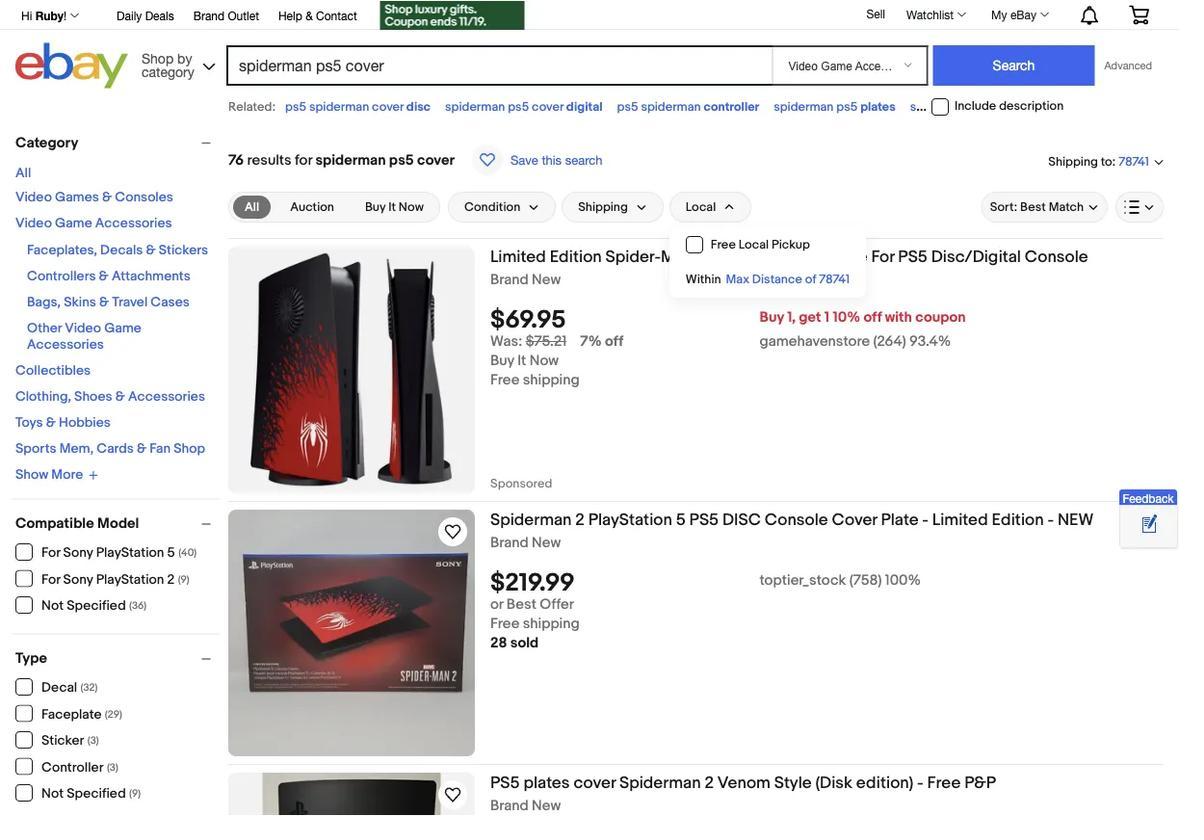 Task type: locate. For each thing, give the bounding box(es) containing it.
$75.21
[[526, 333, 567, 351]]

1 not from the top
[[41, 598, 64, 614]]

for
[[872, 247, 895, 267], [41, 545, 60, 561], [41, 572, 60, 588]]

spiderman left controller
[[641, 99, 701, 114]]

mem,
[[59, 441, 94, 457]]

free up max
[[711, 237, 736, 252]]

ps5
[[899, 247, 928, 267], [690, 510, 719, 530], [491, 773, 520, 793]]

All selected text field
[[245, 199, 259, 216]]

daily deals link
[[117, 6, 174, 27]]

new up $219.99
[[532, 534, 561, 552]]

ps5 spiderman controller
[[617, 99, 760, 114]]

for up with
[[872, 247, 895, 267]]

0 vertical spatial console
[[1025, 247, 1089, 267]]

all link
[[15, 165, 31, 182], [233, 196, 271, 219]]

all down category
[[15, 165, 31, 182]]

it inside gamehavenstore (264) 93.4% buy it now free shipping
[[518, 352, 527, 370]]

free inside ps5 plates  cover spiderman 2 venom style (disk edition) - free p&p brand new
[[928, 773, 961, 793]]

sticker (3)
[[41, 733, 99, 749]]

5 inside the spiderman 2 playstation 5 ps5 disc console cover plate - limited edition - new brand new
[[676, 510, 686, 530]]

ps5 inside the spiderman 2 playstation 5 ps5 disc console cover plate - limited edition - new brand new
[[690, 510, 719, 530]]

1 shipping from the top
[[523, 372, 580, 389]]

0 vertical spatial sony
[[63, 545, 93, 561]]

cover inside ps5 plates  cover spiderman 2 venom style (disk edition) - free p&p brand new
[[574, 773, 616, 793]]

limited right plate
[[933, 510, 989, 530]]

local left pickup
[[739, 237, 769, 252]]

:
[[1113, 154, 1116, 169]]

game
[[55, 215, 92, 232], [104, 320, 142, 337]]

cover
[[372, 99, 404, 114], [532, 99, 564, 114], [417, 151, 455, 169], [574, 773, 616, 793]]

brand inside limited edition spider-man 2 skin cover faceplate for ps5 disc/digital console brand new
[[491, 271, 529, 289]]

free inside gamehavenstore (264) 93.4% buy it now free shipping
[[491, 372, 520, 389]]

specified down the for sony playstation 2 (9)
[[67, 598, 126, 614]]

1 vertical spatial plates
[[524, 773, 570, 793]]

(3) inside controller (3)
[[107, 761, 118, 774]]

& up attachments
[[146, 242, 156, 259]]

for down the compatible
[[41, 545, 60, 561]]

by
[[177, 50, 192, 66]]

2 vertical spatial ps5
[[491, 773, 520, 793]]

hobbies
[[59, 415, 111, 431]]

ps5
[[285, 99, 307, 114], [508, 99, 529, 114], [617, 99, 638, 114], [837, 99, 858, 114], [973, 99, 994, 114], [389, 151, 414, 169]]

not specified (36)
[[41, 598, 146, 614]]

cover up within max distance of 78741
[[745, 247, 790, 267]]

accessories inside collectibles clothing, shoes & accessories toys & hobbies sports mem, cards & fan shop
[[128, 389, 205, 405]]

ebay
[[1011, 8, 1037, 21]]

advanced
[[1105, 59, 1153, 72]]

2 vertical spatial buy
[[491, 352, 515, 370]]

1 vertical spatial new
[[532, 534, 561, 552]]

3 new from the top
[[532, 798, 561, 815]]

2 vertical spatial accessories
[[128, 389, 205, 405]]

0 vertical spatial edition
[[550, 247, 602, 267]]

0 horizontal spatial spiderman
[[491, 510, 572, 530]]

of
[[806, 272, 817, 287]]

1 vertical spatial all
[[245, 199, 259, 214]]

& up bags, skins & travel cases link
[[99, 268, 109, 285]]

now
[[399, 200, 424, 215], [530, 352, 559, 370]]

spiderman left description
[[910, 99, 970, 114]]

free up 28
[[491, 616, 520, 633]]

(3)
[[88, 735, 99, 747], [107, 761, 118, 774]]

main content
[[228, 124, 1164, 816]]

help
[[278, 9, 302, 22]]

edition inside limited edition spider-man 2 skin cover faceplate for ps5 disc/digital console brand new
[[550, 247, 602, 267]]

gamehavenstore
[[760, 333, 870, 351]]

- inside ps5 plates  cover spiderman 2 venom style (disk edition) - free p&p brand new
[[918, 773, 924, 793]]

brand up $219.99
[[491, 534, 529, 552]]

for up not specified (36)
[[41, 572, 60, 588]]

0 horizontal spatial now
[[399, 200, 424, 215]]

stickers
[[159, 242, 208, 259]]

video down skins
[[65, 320, 101, 337]]

0 vertical spatial off
[[864, 309, 882, 326]]

brand left outlet
[[193, 9, 225, 22]]

show more
[[15, 467, 83, 483]]

(40)
[[178, 547, 197, 559]]

1 vertical spatial shipping
[[578, 200, 628, 215]]

shipping inside gamehavenstore (264) 93.4% buy it now free shipping
[[523, 372, 580, 389]]

1 horizontal spatial all
[[245, 199, 259, 214]]

0 vertical spatial ps5
[[899, 247, 928, 267]]

2 horizontal spatial buy
[[760, 309, 784, 326]]

video game accessories link
[[15, 215, 172, 232]]

console right disc
[[765, 510, 829, 530]]

1 horizontal spatial edition
[[992, 510, 1044, 530]]

brand inside brand outlet 'link'
[[193, 9, 225, 22]]

0 horizontal spatial buy
[[365, 200, 386, 215]]

playstation inside the spiderman 2 playstation 5 ps5 disc console cover plate - limited edition - new brand new
[[589, 510, 673, 530]]

1 vertical spatial for
[[41, 545, 60, 561]]

buy left 1, in the top of the page
[[760, 309, 784, 326]]

faceplate up of
[[794, 247, 868, 267]]

accessories down consoles
[[95, 215, 172, 232]]

sticker
[[41, 733, 84, 749]]

limited
[[491, 247, 546, 267], [933, 510, 989, 530]]

spiderman up $219.99
[[491, 510, 572, 530]]

spiderman up 76 results for spiderman ps5 cover
[[309, 99, 369, 114]]

0 horizontal spatial edition
[[550, 247, 602, 267]]

shipping for shipping to : 78741
[[1049, 154, 1099, 169]]

0 horizontal spatial (9)
[[129, 788, 141, 800]]

1 vertical spatial ps5
[[690, 510, 719, 530]]

video for video games & consoles
[[15, 189, 52, 206]]

1 vertical spatial buy
[[760, 309, 784, 326]]

0 vertical spatial local
[[686, 200, 716, 215]]

0 horizontal spatial 5
[[167, 545, 175, 561]]

my ebay link
[[981, 3, 1058, 26]]

shipping left to
[[1049, 154, 1099, 169]]

accessories
[[95, 215, 172, 232], [27, 337, 104, 353], [128, 389, 205, 405]]

all
[[15, 165, 31, 182], [245, 199, 259, 214]]

$69.95
[[491, 306, 566, 336]]

disc/digital
[[932, 247, 1022, 267]]

0 vertical spatial new
[[532, 271, 561, 289]]

video left games
[[15, 189, 52, 206]]

0 vertical spatial game
[[55, 215, 92, 232]]

free down the was:
[[491, 372, 520, 389]]

new inside ps5 plates  cover spiderman 2 venom style (disk edition) - free p&p brand new
[[532, 798, 561, 815]]

spiderman left venom
[[620, 773, 701, 793]]

1 horizontal spatial (3)
[[107, 761, 118, 774]]

& up video game accessories
[[102, 189, 112, 206]]

1 horizontal spatial 78741
[[1119, 155, 1150, 170]]

0 vertical spatial 5
[[676, 510, 686, 530]]

game down 'travel'
[[104, 320, 142, 337]]

2 shipping from the top
[[523, 616, 580, 633]]

1 vertical spatial console
[[765, 510, 829, 530]]

2 sony from the top
[[63, 572, 93, 588]]

local
[[686, 200, 716, 215], [739, 237, 769, 252]]

all link down category
[[15, 165, 31, 182]]

plates
[[861, 99, 896, 114], [524, 773, 570, 793]]

1 horizontal spatial console
[[1025, 247, 1089, 267]]

now left condition
[[399, 200, 424, 215]]

new for edition
[[532, 271, 561, 289]]

now down $75.21
[[530, 352, 559, 370]]

2 new from the top
[[532, 534, 561, 552]]

1 horizontal spatial local
[[739, 237, 769, 252]]

0 horizontal spatial limited
[[491, 247, 546, 267]]

local up man
[[686, 200, 716, 215]]

brand inside the spiderman 2 playstation 5 ps5 disc console cover plate - limited edition - new brand new
[[491, 534, 529, 552]]

console down match
[[1025, 247, 1089, 267]]

1 horizontal spatial plates
[[861, 99, 896, 114]]

off left with
[[864, 309, 882, 326]]

0 vertical spatial (9)
[[178, 573, 190, 586]]

accessories up collectibles "link"
[[27, 337, 104, 353]]

2 vertical spatial playstation
[[96, 572, 164, 588]]

pickup
[[772, 237, 810, 252]]

shop left by
[[142, 50, 174, 66]]

0 vertical spatial specified
[[67, 598, 126, 614]]

- right "edition)" at the right of the page
[[918, 773, 924, 793]]

cards
[[97, 441, 134, 457]]

0 vertical spatial plates
[[861, 99, 896, 114]]

decals
[[100, 242, 143, 259]]

for sony playstation 2 (9)
[[41, 572, 190, 588]]

ps5 up with
[[899, 247, 928, 267]]

search
[[565, 152, 603, 167]]

0 horizontal spatial cover
[[745, 247, 790, 267]]

ps5 plates  cover spiderman 2 venom style (disk edition) - free p&p image
[[263, 773, 441, 816]]

new right 'watch ps5 plates  cover spiderman 2 venom style (disk edition) - free p&p' icon
[[532, 798, 561, 815]]

game down games
[[55, 215, 92, 232]]

shipping down $75.21
[[523, 372, 580, 389]]

it down 76 results for spiderman ps5 cover
[[389, 200, 396, 215]]

distance
[[753, 272, 803, 287]]

cover for spiderman
[[372, 99, 404, 114]]

bags,
[[27, 294, 61, 311]]

1 vertical spatial playstation
[[96, 545, 164, 561]]

within
[[686, 272, 721, 287]]

78741 down limited edition spider-man 2 skin cover faceplate for ps5 disc/digital console link
[[819, 272, 850, 287]]

video up faceplates,
[[15, 215, 52, 232]]

sports mem, cards & fan shop link
[[15, 441, 205, 457]]

& right "shoes"
[[115, 389, 125, 405]]

not
[[41, 598, 64, 614], [41, 786, 64, 802]]

spiderman 2 playstation 5 ps5 disc console cover plate - limited edition - new brand new
[[491, 510, 1094, 552]]

new inside limited edition spider-man 2 skin cover faceplate for ps5 disc/digital console brand new
[[532, 271, 561, 289]]

shipping
[[523, 372, 580, 389], [523, 616, 580, 633]]

1 vertical spatial video
[[15, 215, 52, 232]]

ps5 left disc
[[690, 510, 719, 530]]

faceplate up sticker (3)
[[41, 706, 102, 723]]

1 vertical spatial not
[[41, 786, 64, 802]]

0 horizontal spatial console
[[765, 510, 829, 530]]

0 vertical spatial best
[[1021, 200, 1046, 215]]

5 left (40)
[[167, 545, 175, 561]]

watchlist
[[907, 8, 954, 21]]

shop inside shop by category
[[142, 50, 174, 66]]

1 horizontal spatial (9)
[[178, 573, 190, 586]]

shipping down offer
[[523, 616, 580, 633]]

cover left plate
[[832, 510, 878, 530]]

edition left 'spider-'
[[550, 247, 602, 267]]

my ebay
[[992, 8, 1037, 21]]

now inside gamehavenstore (264) 93.4% buy it now free shipping
[[530, 352, 559, 370]]

limited down condition dropdown button
[[491, 247, 546, 267]]

2 inside ps5 plates  cover spiderman 2 venom style (disk edition) - free p&p brand new
[[705, 773, 714, 793]]

& left fan
[[137, 441, 147, 457]]

playstation for (9)
[[96, 572, 164, 588]]

or
[[491, 596, 504, 614]]

shipping for now
[[523, 372, 580, 389]]

1 vertical spatial specified
[[67, 786, 126, 802]]

shop right fan
[[174, 441, 205, 457]]

0 horizontal spatial it
[[389, 200, 396, 215]]

not up type
[[41, 598, 64, 614]]

(3) for sticker
[[88, 735, 99, 747]]

for for for sony playstation 5
[[41, 545, 60, 561]]

buy down the was:
[[491, 352, 515, 370]]

0 horizontal spatial faceplate
[[41, 706, 102, 723]]

controller (3)
[[41, 759, 118, 776]]

shipping inside toptier_stock (758) 100% or best offer free shipping 28 sold
[[523, 616, 580, 633]]

off
[[864, 309, 882, 326], [605, 333, 624, 351]]

1 horizontal spatial now
[[530, 352, 559, 370]]

listing options selector. list view selected. image
[[1125, 199, 1156, 215]]

1 horizontal spatial cover
[[832, 510, 878, 530]]

not down controller on the left bottom of the page
[[41, 786, 64, 802]]

Search for anything text field
[[229, 47, 769, 84]]

0 vertical spatial playstation
[[589, 510, 673, 530]]

0 vertical spatial all link
[[15, 165, 31, 182]]

0 horizontal spatial local
[[686, 200, 716, 215]]

1 horizontal spatial shipping
[[1049, 154, 1099, 169]]

0 horizontal spatial (3)
[[88, 735, 99, 747]]

1 vertical spatial game
[[104, 320, 142, 337]]

for for for sony playstation 2
[[41, 572, 60, 588]]

1 vertical spatial shop
[[174, 441, 205, 457]]

1 vertical spatial 78741
[[819, 272, 850, 287]]

1 horizontal spatial limited
[[933, 510, 989, 530]]

0 vertical spatial it
[[389, 200, 396, 215]]

sort: best match button
[[982, 192, 1108, 223]]

all link down "76"
[[233, 196, 271, 219]]

0 horizontal spatial best
[[507, 596, 537, 614]]

new up $69.95
[[532, 271, 561, 289]]

plates left spiderman ps5
[[861, 99, 896, 114]]

account navigation
[[11, 0, 1164, 32]]

shipping
[[1049, 154, 1099, 169], [578, 200, 628, 215]]

1 vertical spatial local
[[739, 237, 769, 252]]

brand up $69.95
[[491, 271, 529, 289]]

buy inside gamehavenstore (264) 93.4% buy it now free shipping
[[491, 352, 515, 370]]

it down was: $75.21
[[518, 352, 527, 370]]

clothing, shoes & accessories link
[[15, 389, 205, 405]]

buy down 76 results for spiderman ps5 cover
[[365, 200, 386, 215]]

off right the 7%
[[605, 333, 624, 351]]

help & contact link
[[278, 6, 357, 27]]

free
[[711, 237, 736, 252], [491, 372, 520, 389], [491, 616, 520, 633], [928, 773, 961, 793]]

& right toys
[[46, 415, 56, 431]]

1 horizontal spatial buy
[[491, 352, 515, 370]]

1 vertical spatial spiderman
[[620, 773, 701, 793]]

1 horizontal spatial 5
[[676, 510, 686, 530]]

brand right 'watch ps5 plates  cover spiderman 2 venom style (disk edition) - free p&p' icon
[[491, 798, 529, 815]]

1 horizontal spatial game
[[104, 320, 142, 337]]

0 vertical spatial cover
[[745, 247, 790, 267]]

all down results
[[245, 199, 259, 214]]

for inside limited edition spider-man 2 skin cover faceplate for ps5 disc/digital console brand new
[[872, 247, 895, 267]]

best right "sort:"
[[1021, 200, 1046, 215]]

2 vertical spatial video
[[65, 320, 101, 337]]

accessories up fan
[[128, 389, 205, 405]]

1 vertical spatial faceplate
[[41, 706, 102, 723]]

cover inside limited edition spider-man 2 skin cover faceplate for ps5 disc/digital console brand new
[[745, 247, 790, 267]]

sony down compatible model
[[63, 545, 93, 561]]

category
[[142, 64, 194, 80]]

save
[[511, 152, 539, 167]]

0 vertical spatial buy
[[365, 200, 386, 215]]

toys
[[15, 415, 43, 431]]

shipping inside shipping 'dropdown button'
[[578, 200, 628, 215]]

0 horizontal spatial plates
[[524, 773, 570, 793]]

1 vertical spatial accessories
[[27, 337, 104, 353]]

free left p&p
[[928, 773, 961, 793]]

decal
[[41, 680, 77, 696]]

1 specified from the top
[[67, 598, 126, 614]]

sell
[[867, 7, 886, 20]]

limited edition spider-man 2 skin cover faceplate for ps5 disc/digital console image
[[228, 247, 475, 493]]

shipping down search
[[578, 200, 628, 215]]

best right or on the left bottom of page
[[507, 596, 537, 614]]

1 vertical spatial now
[[530, 352, 559, 370]]

buy it now
[[365, 200, 424, 215]]

(3) down faceplate (29)
[[88, 735, 99, 747]]

2
[[697, 247, 706, 267], [576, 510, 585, 530], [167, 572, 175, 588], [705, 773, 714, 793]]

5 left disc
[[676, 510, 686, 530]]

edition left new
[[992, 510, 1044, 530]]

2 inside the spiderman 2 playstation 5 ps5 disc console cover plate - limited edition - new brand new
[[576, 510, 585, 530]]

1 vertical spatial limited
[[933, 510, 989, 530]]

collectibles link
[[15, 363, 91, 379]]

1 vertical spatial sony
[[63, 572, 93, 588]]

your shopping cart image
[[1129, 5, 1151, 24]]

28
[[491, 635, 507, 652]]

(3) inside sticker (3)
[[88, 735, 99, 747]]

new inside the spiderman 2 playstation 5 ps5 disc console cover plate - limited edition - new brand new
[[532, 534, 561, 552]]

p&p
[[965, 773, 997, 793]]

now inside the buy it now link
[[399, 200, 424, 215]]

!
[[64, 9, 67, 22]]

(9) inside not specified (9)
[[129, 788, 141, 800]]

related:
[[228, 99, 276, 114]]

& right help at the left top of the page
[[306, 9, 313, 22]]

plates right 'watch ps5 plates  cover spiderman 2 venom style (disk edition) - free p&p' icon
[[524, 773, 570, 793]]

0 horizontal spatial ps5
[[491, 773, 520, 793]]

(32)
[[81, 682, 98, 694]]

78741 right :
[[1119, 155, 1150, 170]]

(758)
[[850, 572, 882, 590]]

0 vertical spatial (3)
[[88, 735, 99, 747]]

(3) up not specified (9)
[[107, 761, 118, 774]]

0 horizontal spatial off
[[605, 333, 624, 351]]

0 horizontal spatial all
[[15, 165, 31, 182]]

1 vertical spatial (9)
[[129, 788, 141, 800]]

attachments
[[112, 268, 191, 285]]

shipping inside "shipping to : 78741"
[[1049, 154, 1099, 169]]

None submit
[[933, 45, 1095, 86]]

1 vertical spatial cover
[[832, 510, 878, 530]]

0 horizontal spatial game
[[55, 215, 92, 232]]

1 vertical spatial edition
[[992, 510, 1044, 530]]

0 vertical spatial for
[[872, 247, 895, 267]]

1 vertical spatial shipping
[[523, 616, 580, 633]]

specified down controller (3)
[[67, 786, 126, 802]]

1 horizontal spatial off
[[864, 309, 882, 326]]

- for edition
[[923, 510, 929, 530]]

2 vertical spatial new
[[532, 798, 561, 815]]

0 vertical spatial shipping
[[1049, 154, 1099, 169]]

1 new from the top
[[532, 271, 561, 289]]

- right plate
[[923, 510, 929, 530]]

ps5 right 'watch ps5 plates  cover spiderman 2 venom style (disk edition) - free p&p' icon
[[491, 773, 520, 793]]

2 not from the top
[[41, 786, 64, 802]]

10%
[[833, 309, 861, 326]]

1 vertical spatial best
[[507, 596, 537, 614]]

2 specified from the top
[[67, 786, 126, 802]]

free inside toptier_stock (758) 100% or best offer free shipping 28 sold
[[491, 616, 520, 633]]

buy inside the buy it now link
[[365, 200, 386, 215]]

0 vertical spatial faceplate
[[794, 247, 868, 267]]

0 vertical spatial shipping
[[523, 372, 580, 389]]

1 sony from the top
[[63, 545, 93, 561]]

deals
[[145, 9, 174, 22]]

0 vertical spatial now
[[399, 200, 424, 215]]

daily deals
[[117, 9, 174, 22]]

0 horizontal spatial shipping
[[578, 200, 628, 215]]

0 vertical spatial shop
[[142, 50, 174, 66]]

shop
[[142, 50, 174, 66], [174, 441, 205, 457]]

1 horizontal spatial spiderman
[[620, 773, 701, 793]]

limited edition spider-man 2 skin cover faceplate for ps5 disc/digital console link
[[491, 247, 1164, 271]]

sony up not specified (36)
[[63, 572, 93, 588]]

playstation for (40)
[[96, 545, 164, 561]]

match
[[1049, 200, 1084, 215]]

plates inside ps5 plates  cover spiderman 2 venom style (disk edition) - free p&p brand new
[[524, 773, 570, 793]]



Task type: describe. For each thing, give the bounding box(es) containing it.
ps5 spiderman cover disc
[[285, 99, 431, 114]]

(29)
[[105, 708, 122, 721]]

brand inside ps5 plates  cover spiderman 2 venom style (disk edition) - free p&p brand new
[[491, 798, 529, 815]]

other
[[27, 320, 62, 337]]

shop inside collectibles clothing, shoes & accessories toys & hobbies sports mem, cards & fan shop
[[174, 441, 205, 457]]

faceplates, decals & stickers controllers & attachments bags, skins & travel cases other video game accessories
[[27, 242, 208, 353]]

compatible
[[15, 515, 94, 532]]

7% off
[[580, 333, 624, 351]]

show more button
[[15, 467, 99, 483]]

cases
[[151, 294, 190, 311]]

ps5 inside limited edition spider-man 2 skin cover faceplate for ps5 disc/digital console brand new
[[899, 247, 928, 267]]

(3) for controller
[[107, 761, 118, 774]]

man
[[661, 247, 693, 267]]

spiderman ps5 plates
[[774, 99, 896, 114]]

1
[[825, 309, 830, 326]]

for
[[295, 151, 312, 169]]

78741 inside "shipping to : 78741"
[[1119, 155, 1150, 170]]

style
[[775, 773, 812, 793]]

sort:
[[990, 200, 1018, 215]]

spiderman inside the spiderman 2 playstation 5 ps5 disc console cover plate - limited edition - new brand new
[[491, 510, 572, 530]]

within max distance of 78741
[[686, 272, 850, 287]]

advanced link
[[1095, 46, 1162, 85]]

collectibles clothing, shoes & accessories toys & hobbies sports mem, cards & fan shop
[[15, 363, 205, 457]]

sony for for sony playstation 5
[[63, 545, 93, 561]]

1 horizontal spatial all link
[[233, 196, 271, 219]]

for sony playstation 5 (40)
[[41, 545, 197, 561]]

spiderman right for
[[316, 151, 386, 169]]

toptier_stock (758) 100% or best offer free shipping 28 sold
[[491, 572, 921, 652]]

brand outlet link
[[193, 6, 259, 27]]

watch ps5 plates  cover spiderman 2 venom style (disk edition) - free p&p image
[[441, 784, 465, 807]]

clothing,
[[15, 389, 71, 405]]

max
[[726, 272, 750, 287]]

shop by category banner
[[11, 0, 1164, 93]]

$219.99
[[491, 569, 575, 599]]

shipping button
[[562, 192, 664, 223]]

buy for buy 1, get 1 10% off with coupon
[[760, 309, 784, 326]]

free local pickup link
[[671, 227, 866, 262]]

controllers
[[27, 268, 96, 285]]

venom
[[718, 773, 771, 793]]

cover for plates
[[574, 773, 616, 793]]

- left new
[[1048, 510, 1054, 530]]

sort: best match
[[990, 200, 1084, 215]]

gamehavenstore (264) 93.4% buy it now free shipping
[[491, 333, 952, 389]]

buy it now link
[[354, 196, 436, 219]]

(9) inside the for sony playstation 2 (9)
[[178, 573, 190, 586]]

edition inside the spiderman 2 playstation 5 ps5 disc console cover plate - limited edition - new brand new
[[992, 510, 1044, 530]]

category button
[[15, 134, 220, 151]]

sports
[[15, 441, 56, 457]]

decal (32)
[[41, 680, 98, 696]]

(36)
[[129, 600, 146, 612]]

0 horizontal spatial 78741
[[819, 272, 850, 287]]

limited inside the spiderman 2 playstation 5 ps5 disc console cover plate - limited edition - new brand new
[[933, 510, 989, 530]]

best inside dropdown button
[[1021, 200, 1046, 215]]

shop by category button
[[133, 43, 220, 84]]

sell link
[[858, 7, 894, 20]]

get
[[799, 309, 822, 326]]

console inside the spiderman 2 playstation 5 ps5 disc console cover plate - limited edition - new brand new
[[765, 510, 829, 530]]

1,
[[788, 309, 796, 326]]

bags, skins & travel cases link
[[27, 294, 190, 311]]

not for not specified (9)
[[41, 786, 64, 802]]

5 for (40)
[[167, 545, 175, 561]]

cover inside the spiderman 2 playstation 5 ps5 disc console cover plate - limited edition - new brand new
[[832, 510, 878, 530]]

& inside account navigation
[[306, 9, 313, 22]]

specified for not specified (36)
[[67, 598, 126, 614]]

compatible model button
[[15, 515, 220, 532]]

save this search
[[511, 152, 603, 167]]

0 vertical spatial accessories
[[95, 215, 172, 232]]

results
[[247, 151, 292, 169]]

was: $75.21
[[491, 333, 567, 351]]

93.4%
[[910, 333, 952, 351]]

console inside limited edition spider-man 2 skin cover faceplate for ps5 disc/digital console brand new
[[1025, 247, 1089, 267]]

shipping for shipping
[[578, 200, 628, 215]]

spiderman down search for anything text field
[[445, 99, 505, 114]]

spiderman right controller
[[774, 99, 834, 114]]

playstation for ps5
[[589, 510, 673, 530]]

to
[[1101, 154, 1113, 169]]

controllers & attachments link
[[27, 268, 191, 285]]

ps5 plates  cover spiderman 2 venom style (disk edition) - free p&p heading
[[491, 773, 997, 793]]

accessories inside the faceplates, decals & stickers controllers & attachments bags, skins & travel cases other video game accessories
[[27, 337, 104, 353]]

skins
[[64, 294, 96, 311]]

watch spiderman 2 playstation 5 ps5 disc console cover plate - limited edition - new image
[[441, 520, 465, 544]]

cover for ps5
[[532, 99, 564, 114]]

travel
[[112, 294, 148, 311]]

spiderman 2 playstation 5 ps5 disc console cover plate - limited edition - new image
[[228, 510, 475, 757]]

spiderman 2 playstation 5 ps5 disc console cover plate - limited edition - new link
[[491, 510, 1164, 534]]

not specified (9)
[[41, 786, 141, 802]]

shipping for offer
[[523, 616, 580, 633]]

watchlist link
[[896, 3, 975, 26]]

100%
[[886, 572, 921, 590]]

local inside dropdown button
[[686, 200, 716, 215]]

& right skins
[[99, 294, 109, 311]]

disc
[[407, 99, 431, 114]]

new for plates
[[532, 798, 561, 815]]

faceplate inside limited edition spider-man 2 skin cover faceplate for ps5 disc/digital console brand new
[[794, 247, 868, 267]]

collectibles
[[15, 363, 91, 379]]

contact
[[316, 9, 357, 22]]

best inside toptier_stock (758) 100% or best offer free shipping 28 sold
[[507, 596, 537, 614]]

type
[[15, 650, 47, 667]]

- for p&p
[[918, 773, 924, 793]]

2 inside limited edition spider-man 2 skin cover faceplate for ps5 disc/digital console brand new
[[697, 247, 706, 267]]

get the coupon image
[[380, 1, 525, 30]]

sony for for sony playstation 2
[[63, 572, 93, 588]]

include description
[[955, 99, 1064, 114]]

0 horizontal spatial all link
[[15, 165, 31, 182]]

main content containing $69.95
[[228, 124, 1164, 816]]

5 for ps5
[[676, 510, 686, 530]]

buy 1, get 1 10% off with coupon
[[760, 309, 966, 326]]

game inside the faceplates, decals & stickers controllers & attachments bags, skins & travel cases other video game accessories
[[104, 320, 142, 337]]

edition)
[[857, 773, 914, 793]]

auction link
[[279, 196, 346, 219]]

brand outlet
[[193, 9, 259, 22]]

specified for not specified (9)
[[67, 786, 126, 802]]

spiderman 2 playstation 5 ps5 disc console cover plate - limited edition - new heading
[[491, 510, 1094, 530]]

limited edition spider-man 2 skin cover faceplate for ps5 disc/digital console brand new
[[491, 247, 1089, 289]]

video for video game accessories
[[15, 215, 52, 232]]

ps5 plates  cover spiderman 2 venom style (disk edition) - free p&p brand new
[[491, 773, 997, 815]]

video inside the faceplates, decals & stickers controllers & attachments bags, skins & travel cases other video game accessories
[[65, 320, 101, 337]]

controller
[[704, 99, 760, 114]]

buy for buy it now
[[365, 200, 386, 215]]

sold
[[511, 635, 539, 652]]

type button
[[15, 650, 220, 667]]

limited edition spider-man 2 skin cover faceplate for ps5 disc/digital console heading
[[491, 247, 1089, 267]]

(disk
[[816, 773, 853, 793]]

auction
[[290, 200, 334, 215]]

condition
[[464, 200, 521, 215]]

ps5 inside ps5 plates  cover spiderman 2 venom style (disk edition) - free p&p brand new
[[491, 773, 520, 793]]

show
[[15, 467, 48, 483]]

limited inside limited edition spider-man 2 skin cover faceplate for ps5 disc/digital console brand new
[[491, 247, 546, 267]]

with
[[885, 309, 913, 326]]

all inside main content
[[245, 199, 259, 214]]

consoles
[[115, 189, 173, 206]]

digital
[[567, 99, 603, 114]]

faceplates,
[[27, 242, 97, 259]]

games
[[55, 189, 99, 206]]

compatible model
[[15, 515, 139, 532]]

free local pickup
[[711, 237, 810, 252]]

none submit inside shop by category banner
[[933, 45, 1095, 86]]

not for not specified (36)
[[41, 598, 64, 614]]

other video game accessories link
[[27, 320, 142, 353]]

offer
[[540, 596, 574, 614]]

spiderman inside ps5 plates  cover spiderman 2 venom style (disk edition) - free p&p brand new
[[620, 773, 701, 793]]

disc
[[723, 510, 761, 530]]

video game accessories
[[15, 215, 172, 232]]



Task type: vqa. For each thing, say whether or not it's contained in the screenshot.


